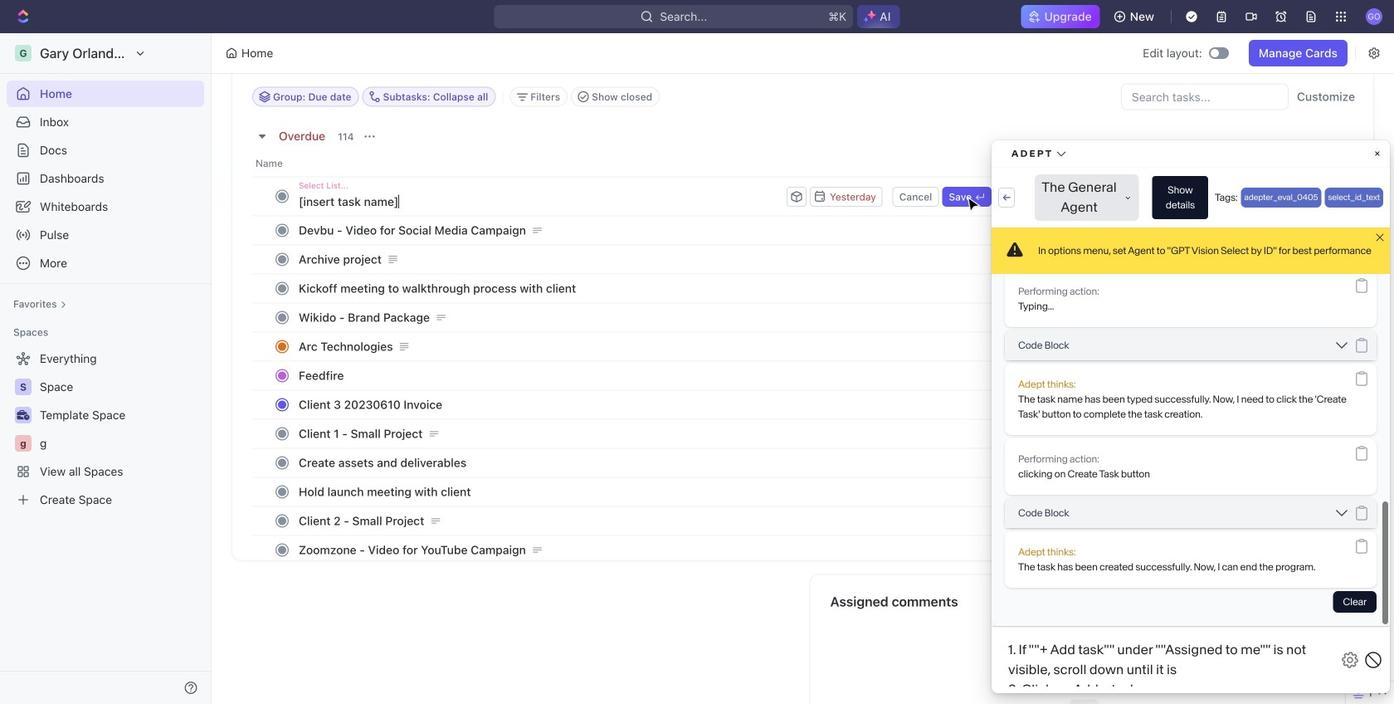 Task type: vqa. For each thing, say whether or not it's contained in the screenshot.
You set the due date to Tue
no



Task type: describe. For each thing, give the bounding box(es) containing it.
Task name or type '/' for commands text field
[[299, 188, 784, 215]]

gary orlando's workspace, , element
[[15, 45, 32, 61]]

Search tasks... text field
[[1122, 84, 1289, 109]]

space, , element
[[15, 379, 32, 395]]



Task type: locate. For each thing, give the bounding box(es) containing it.
business time image
[[17, 410, 29, 420]]

tree inside the sidebar navigation
[[7, 345, 204, 513]]

tree
[[7, 345, 204, 513]]

sidebar navigation
[[0, 33, 215, 704]]

g, , element
[[15, 435, 32, 452]]



